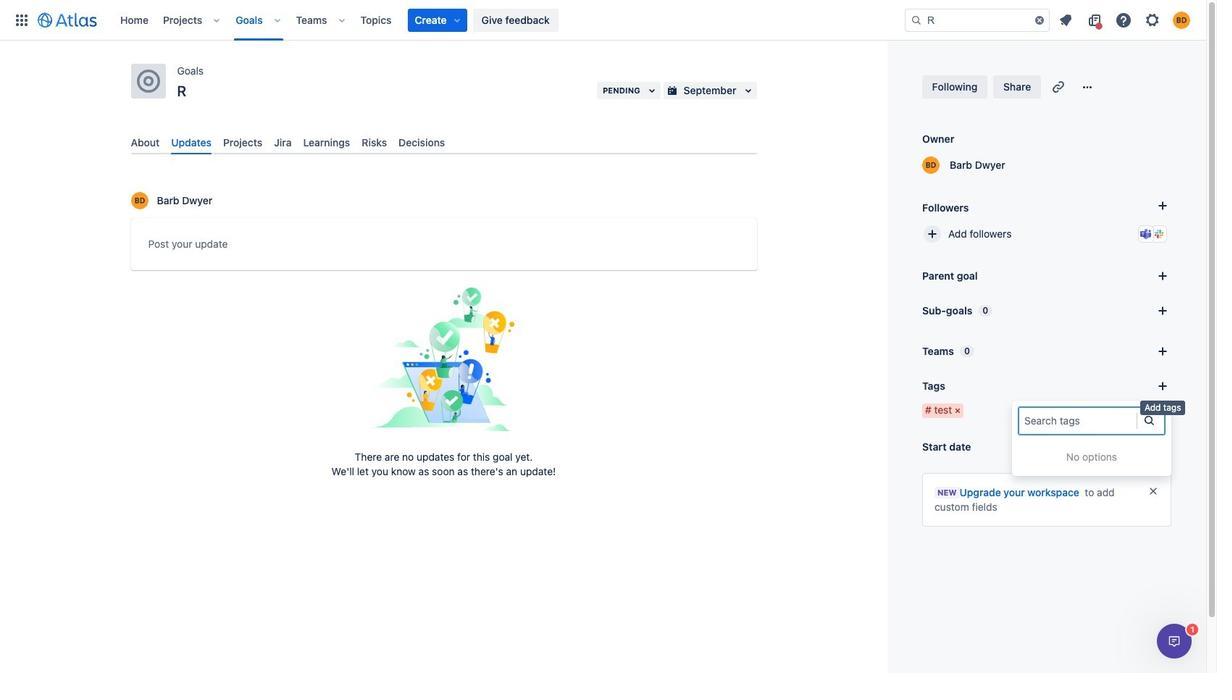 Task type: describe. For each thing, give the bounding box(es) containing it.
search image
[[911, 14, 923, 26]]

notifications image
[[1058, 11, 1075, 29]]

top element
[[9, 0, 905, 40]]

goal icon image
[[137, 70, 160, 93]]

slack logo showing nan channels are connected to this goal image
[[1154, 228, 1166, 240]]

add tag image
[[1155, 378, 1172, 395]]

account image
[[1174, 11, 1191, 29]]

Main content area, start typing to enter text. text field
[[148, 236, 740, 258]]

Search tags text field
[[1025, 414, 1028, 428]]

close banner image
[[1148, 486, 1160, 497]]

add a follower image
[[1155, 197, 1172, 215]]



Task type: vqa. For each thing, say whether or not it's contained in the screenshot.
Following image
no



Task type: locate. For each thing, give the bounding box(es) containing it.
settings image
[[1145, 11, 1162, 29]]

tab list
[[125, 130, 763, 155]]

open image
[[1141, 411, 1158, 429]]

dialog
[[1158, 624, 1192, 659]]

more icon image
[[1080, 78, 1097, 96]]

Search field
[[905, 8, 1050, 32]]

msteams logo showing  channels are connected to this goal image
[[1141, 228, 1153, 240]]

switch to... image
[[13, 11, 30, 29]]

clear search session image
[[1034, 14, 1046, 26]]

add team image
[[1155, 343, 1172, 360]]

close tag image
[[953, 405, 964, 417]]

tooltip
[[1141, 401, 1186, 415]]

None search field
[[905, 8, 1050, 32]]

banner
[[0, 0, 1207, 41]]

add follower image
[[924, 225, 942, 243]]

help image
[[1116, 11, 1133, 29]]



